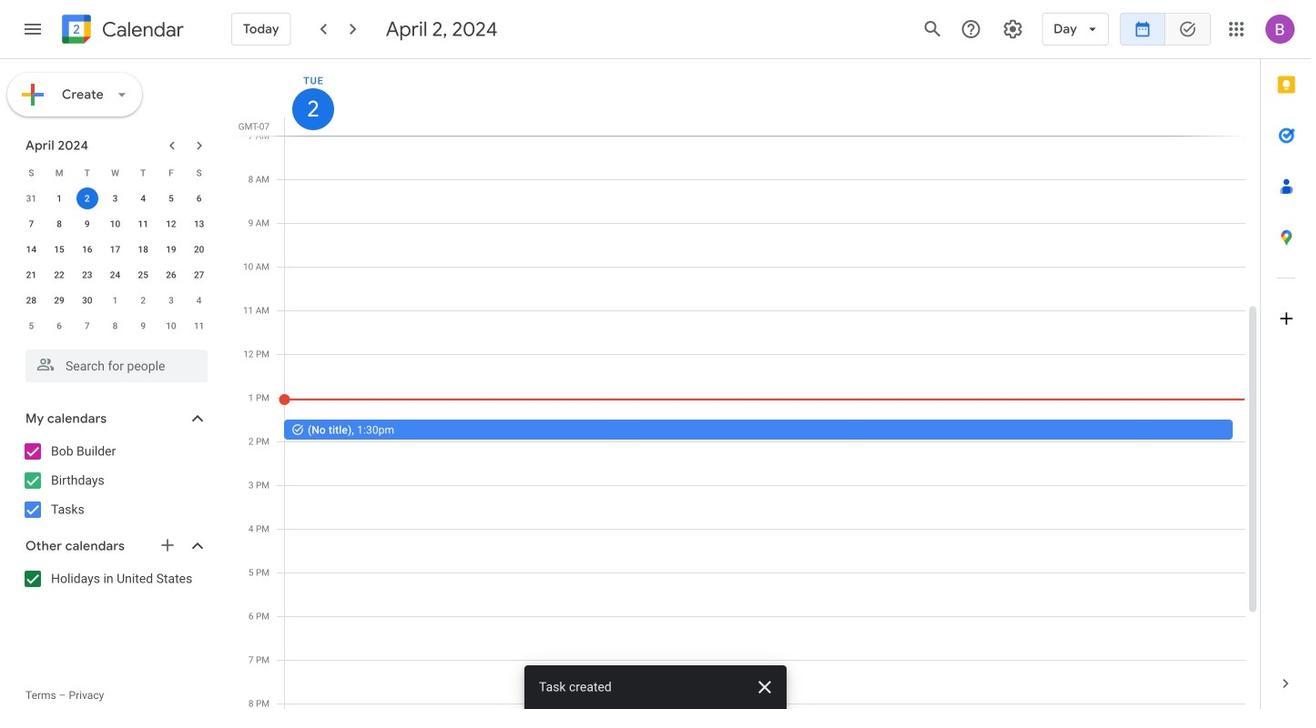 Task type: describe. For each thing, give the bounding box(es) containing it.
30 element
[[76, 290, 98, 311]]

may 6 element
[[48, 315, 70, 337]]

add other calendars image
[[158, 536, 177, 555]]

28 element
[[20, 290, 42, 311]]

7 element
[[20, 213, 42, 235]]

21 element
[[20, 264, 42, 286]]

16 element
[[76, 239, 98, 260]]

19 element
[[160, 239, 182, 260]]

may 9 element
[[132, 315, 154, 337]]

april 2024 grid
[[17, 160, 213, 339]]

2, today element
[[76, 188, 98, 209]]

13 element
[[188, 213, 210, 235]]

settings menu image
[[1002, 18, 1024, 40]]

main drawer image
[[22, 18, 44, 40]]

24 element
[[104, 264, 126, 286]]

12 element
[[160, 213, 182, 235]]

25 element
[[132, 264, 154, 286]]

17 element
[[104, 239, 126, 260]]

my calendars list
[[4, 437, 226, 524]]

may 1 element
[[104, 290, 126, 311]]

26 element
[[160, 264, 182, 286]]

15 element
[[48, 239, 70, 260]]

5 row from the top
[[17, 262, 213, 288]]

calendar element
[[58, 11, 184, 51]]

cell inside april 2024 grid
[[73, 186, 101, 211]]

may 4 element
[[188, 290, 210, 311]]

7 row from the top
[[17, 313, 213, 339]]

27 element
[[188, 264, 210, 286]]

10 element
[[104, 213, 126, 235]]

tuesday, april 2, today element
[[292, 88, 334, 130]]

1 row from the top
[[17, 160, 213, 186]]



Task type: locate. For each thing, give the bounding box(es) containing it.
14 element
[[20, 239, 42, 260]]

may 2 element
[[132, 290, 154, 311]]

row up 3 element at the top
[[17, 160, 213, 186]]

3 row from the top
[[17, 211, 213, 237]]

row down 10 element
[[17, 237, 213, 262]]

1 element
[[48, 188, 70, 209]]

may 3 element
[[160, 290, 182, 311]]

row down may 1 'element'
[[17, 313, 213, 339]]

4 element
[[132, 188, 154, 209]]

row group
[[17, 186, 213, 339]]

may 8 element
[[104, 315, 126, 337]]

may 10 element
[[160, 315, 182, 337]]

row
[[17, 160, 213, 186], [17, 186, 213, 211], [17, 211, 213, 237], [17, 237, 213, 262], [17, 262, 213, 288], [17, 288, 213, 313], [17, 313, 213, 339]]

may 11 element
[[188, 315, 210, 337]]

may 5 element
[[20, 315, 42, 337]]

may 7 element
[[76, 315, 98, 337]]

5 element
[[160, 188, 182, 209]]

row up 17 element
[[17, 211, 213, 237]]

11 element
[[132, 213, 154, 235]]

3 element
[[104, 188, 126, 209]]

heading
[[98, 19, 184, 41]]

Search for people text field
[[36, 350, 197, 382]]

9 element
[[76, 213, 98, 235]]

None search field
[[0, 342, 226, 382]]

18 element
[[132, 239, 154, 260]]

row up 10 element
[[17, 186, 213, 211]]

2 row from the top
[[17, 186, 213, 211]]

column header
[[284, 59, 1246, 136]]

tab list
[[1261, 59, 1311, 658]]

8 element
[[48, 213, 70, 235]]

23 element
[[76, 264, 98, 286]]

cell
[[73, 186, 101, 211]]

march 31 element
[[20, 188, 42, 209]]

6 element
[[188, 188, 210, 209]]

row down 24 'element'
[[17, 288, 213, 313]]

heading inside calendar element
[[98, 19, 184, 41]]

grid
[[233, 59, 1260, 709]]

row down 17 element
[[17, 262, 213, 288]]

29 element
[[48, 290, 70, 311]]

6 row from the top
[[17, 288, 213, 313]]

20 element
[[188, 239, 210, 260]]

22 element
[[48, 264, 70, 286]]

4 row from the top
[[17, 237, 213, 262]]



Task type: vqa. For each thing, say whether or not it's contained in the screenshot.
2 element
no



